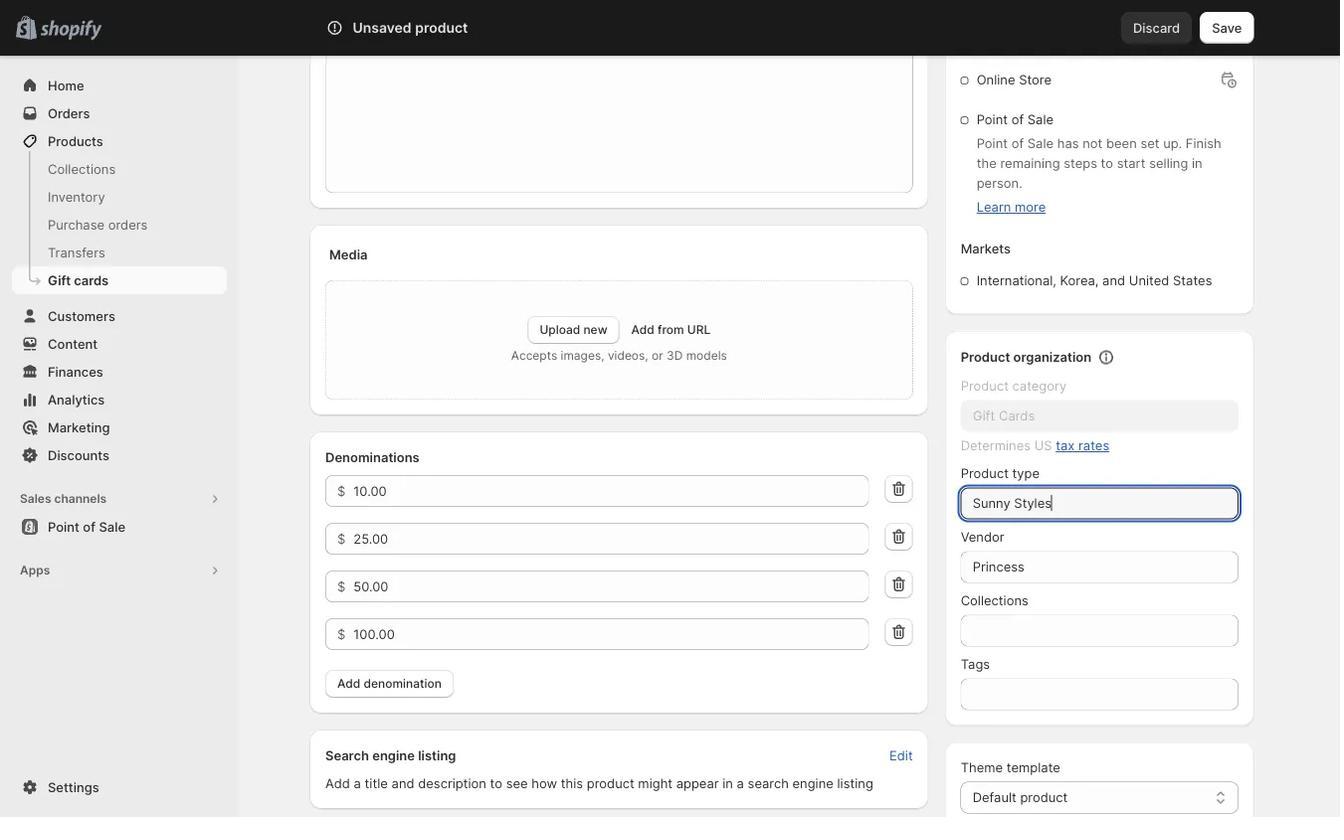 Task type: vqa. For each thing, say whether or not it's contained in the screenshot.
1st A
yes



Task type: locate. For each thing, give the bounding box(es) containing it.
add left denomination
[[337, 677, 360, 691]]

search
[[406, 20, 449, 35], [325, 748, 369, 764]]

0 vertical spatial point of sale
[[977, 112, 1054, 127]]

0 horizontal spatial to
[[490, 776, 502, 791]]

analytics
[[48, 392, 105, 407]]

product right this on the bottom left
[[587, 776, 634, 791]]

us
[[1034, 438, 1052, 454]]

theme
[[961, 761, 1003, 776]]

sale up remaining
[[1027, 136, 1054, 151]]

0 horizontal spatial point of sale
[[48, 519, 125, 535]]

upload
[[540, 323, 580, 337]]

united
[[1129, 273, 1169, 289]]

0 vertical spatial engine
[[372, 748, 415, 764]]

product down product organization
[[961, 379, 1009, 394]]

1 vertical spatial and
[[392, 776, 414, 791]]

0 horizontal spatial collections
[[48, 161, 116, 177]]

1 horizontal spatial sales channels
[[961, 40, 1053, 56]]

sales
[[961, 40, 994, 56], [20, 492, 51, 506]]

1 $ text field from the top
[[353, 523, 869, 555]]

sales channels inside "button"
[[20, 492, 107, 506]]

add left the title
[[325, 776, 350, 791]]

add inside button
[[337, 677, 360, 691]]

in down finish
[[1192, 156, 1202, 171]]

theme template
[[961, 761, 1060, 776]]

0 horizontal spatial and
[[392, 776, 414, 791]]

1 vertical spatial point
[[977, 136, 1008, 151]]

models
[[686, 349, 727, 363]]

1 vertical spatial to
[[490, 776, 502, 791]]

listing up description
[[418, 748, 456, 764]]

add for add denomination
[[337, 677, 360, 691]]

sale
[[1027, 112, 1054, 127], [1027, 136, 1054, 151], [99, 519, 125, 535]]

1 vertical spatial search
[[325, 748, 369, 764]]

1 horizontal spatial engine
[[792, 776, 834, 791]]

1 vertical spatial sale
[[1027, 136, 1054, 151]]

sales down discounts
[[20, 492, 51, 506]]

0 horizontal spatial sales
[[20, 492, 51, 506]]

0 horizontal spatial sales channels
[[20, 492, 107, 506]]

2 vertical spatial $ text field
[[353, 619, 869, 651]]

sale down store
[[1027, 112, 1054, 127]]

3 product from the top
[[961, 466, 1009, 482]]

online store
[[977, 72, 1052, 88]]

purchase orders
[[48, 217, 148, 232]]

1 vertical spatial of
[[1011, 136, 1024, 151]]

add denomination button
[[325, 671, 454, 698]]

sales channels up online store
[[961, 40, 1053, 56]]

2 vertical spatial sale
[[99, 519, 125, 535]]

3d
[[667, 349, 683, 363]]

2 vertical spatial add
[[325, 776, 350, 791]]

1 horizontal spatial to
[[1101, 156, 1113, 171]]

1 vertical spatial sales
[[20, 492, 51, 506]]

1 horizontal spatial listing
[[837, 776, 873, 791]]

0 vertical spatial product
[[961, 350, 1010, 365]]

point of sale button
[[0, 513, 239, 541]]

product for product category
[[961, 379, 1009, 394]]

point of sale
[[977, 112, 1054, 127], [48, 519, 125, 535]]

point up the
[[977, 136, 1008, 151]]

denominations
[[325, 450, 420, 465]]

0 horizontal spatial engine
[[372, 748, 415, 764]]

products link
[[12, 127, 227, 155]]

1 product from the top
[[961, 350, 1010, 365]]

1 $ from the top
[[337, 484, 346, 499]]

sales up "online"
[[961, 40, 994, 56]]

0 vertical spatial collections
[[48, 161, 116, 177]]

channels inside sales channels "button"
[[54, 492, 107, 506]]

0 horizontal spatial channels
[[54, 492, 107, 506]]

title
[[365, 776, 388, 791]]

apps button
[[12, 557, 227, 585]]

add from url button
[[631, 323, 711, 337]]

2 vertical spatial product
[[961, 466, 1009, 482]]

0 vertical spatial add
[[631, 323, 654, 337]]

$
[[337, 484, 346, 499], [337, 531, 346, 547], [337, 579, 346, 594], [337, 627, 346, 642]]

add
[[631, 323, 654, 337], [337, 677, 360, 691], [325, 776, 350, 791]]

engine right search
[[792, 776, 834, 791]]

add for add from url
[[631, 323, 654, 337]]

point up apps
[[48, 519, 79, 535]]

product right unsaved
[[415, 19, 468, 36]]

0 horizontal spatial listing
[[418, 748, 456, 764]]

international,
[[977, 273, 1056, 289]]

add a title and description to see how this product might appear in a search engine listing
[[325, 776, 873, 791]]

$ for 1st $ text field from the bottom
[[337, 627, 346, 642]]

0 horizontal spatial in
[[723, 776, 733, 791]]

of down sales channels "button"
[[83, 519, 95, 535]]

listing right search
[[837, 776, 873, 791]]

to left start
[[1101, 156, 1113, 171]]

and
[[1102, 273, 1125, 289], [392, 776, 414, 791]]

type
[[1012, 466, 1040, 482]]

1 horizontal spatial collections
[[961, 593, 1029, 609]]

from
[[658, 323, 684, 337]]

1 horizontal spatial a
[[737, 776, 744, 791]]

1 vertical spatial add
[[337, 677, 360, 691]]

vendor
[[961, 530, 1004, 545]]

1 horizontal spatial sales
[[961, 40, 994, 56]]

rates
[[1078, 438, 1109, 454]]

product
[[415, 19, 468, 36], [587, 776, 634, 791], [1020, 790, 1068, 806]]

product down determines
[[961, 466, 1009, 482]]

orders link
[[12, 99, 227, 127]]

0 vertical spatial listing
[[418, 748, 456, 764]]

3 $ text field from the top
[[353, 619, 869, 651]]

add denomination
[[337, 677, 442, 691]]

orders
[[48, 105, 90, 121]]

0 vertical spatial to
[[1101, 156, 1113, 171]]

0 vertical spatial in
[[1192, 156, 1202, 171]]

a left search
[[737, 776, 744, 791]]

and right the title
[[392, 776, 414, 791]]

1 vertical spatial point of sale
[[48, 519, 125, 535]]

channels up store
[[998, 40, 1053, 56]]

point of sale inside button
[[48, 519, 125, 535]]

0 vertical spatial channels
[[998, 40, 1053, 56]]

unsaved product
[[353, 19, 468, 36]]

media
[[329, 247, 368, 262]]

finish
[[1186, 136, 1221, 151]]

0 horizontal spatial a
[[354, 776, 361, 791]]

home
[[48, 78, 84, 93]]

add left from on the top of the page
[[631, 323, 654, 337]]

tax rates link
[[1056, 438, 1109, 454]]

determines us tax rates
[[961, 438, 1109, 454]]

1 horizontal spatial and
[[1102, 273, 1125, 289]]

$ text field
[[353, 523, 869, 555], [353, 571, 869, 603], [353, 619, 869, 651]]

accepts
[[511, 349, 557, 363]]

search for search
[[406, 20, 449, 35]]

online
[[977, 72, 1015, 88]]

of up remaining
[[1011, 136, 1024, 151]]

sale down sales channels "button"
[[99, 519, 125, 535]]

product for unsaved product
[[415, 19, 468, 36]]

point
[[977, 112, 1008, 127], [977, 136, 1008, 151], [48, 519, 79, 535]]

of down online store
[[1011, 112, 1024, 127]]

1 vertical spatial sales channels
[[20, 492, 107, 506]]

1 horizontal spatial channels
[[998, 40, 1053, 56]]

1 horizontal spatial in
[[1192, 156, 1202, 171]]

0 horizontal spatial product
[[415, 19, 468, 36]]

1 horizontal spatial point of sale
[[977, 112, 1054, 127]]

upload new button
[[528, 316, 619, 344]]

default product
[[973, 790, 1068, 806]]

2 vertical spatial point
[[48, 519, 79, 535]]

0 horizontal spatial search
[[325, 748, 369, 764]]

2 vertical spatial of
[[83, 519, 95, 535]]

2 a from the left
[[737, 776, 744, 791]]

point of sale down sales channels "button"
[[48, 519, 125, 535]]

in inside point of sale has not been set up. finish the remaining steps to start selling in person. learn more
[[1192, 156, 1202, 171]]

0 vertical spatial sales channels
[[961, 40, 1053, 56]]

collections
[[48, 161, 116, 177], [961, 593, 1029, 609]]

0 vertical spatial and
[[1102, 273, 1125, 289]]

1 horizontal spatial search
[[406, 20, 449, 35]]

in right appear
[[723, 776, 733, 791]]

listing
[[418, 748, 456, 764], [837, 776, 873, 791]]

channels
[[998, 40, 1053, 56], [54, 492, 107, 506]]

remaining
[[1000, 156, 1060, 171]]

0 vertical spatial search
[[406, 20, 449, 35]]

save button
[[1200, 12, 1254, 44]]

a left the title
[[354, 776, 361, 791]]

point down "online"
[[977, 112, 1008, 127]]

a
[[354, 776, 361, 791], [737, 776, 744, 791]]

2 product from the top
[[961, 379, 1009, 394]]

search inside button
[[406, 20, 449, 35]]

Collections text field
[[961, 615, 1239, 647]]

been
[[1106, 136, 1137, 151]]

discard
[[1133, 20, 1180, 35]]

search for search engine listing
[[325, 748, 369, 764]]

$ for $ text box
[[337, 484, 346, 499]]

to left see
[[490, 776, 502, 791]]

product
[[961, 350, 1010, 365], [961, 379, 1009, 394], [961, 466, 1009, 482]]

sales inside sales channels "button"
[[20, 492, 51, 506]]

shopify image
[[40, 20, 102, 40]]

product up product category at the top right of the page
[[961, 350, 1010, 365]]

4 $ from the top
[[337, 627, 346, 642]]

and right korea,
[[1102, 273, 1125, 289]]

sales channels
[[961, 40, 1053, 56], [20, 492, 107, 506]]

0 vertical spatial sale
[[1027, 112, 1054, 127]]

1 vertical spatial product
[[961, 379, 1009, 394]]

1 vertical spatial $ text field
[[353, 571, 869, 603]]

1 vertical spatial channels
[[54, 492, 107, 506]]

marketing link
[[12, 414, 227, 442]]

url
[[687, 323, 711, 337]]

collections down vendor
[[961, 593, 1029, 609]]

point of sale down online store
[[977, 112, 1054, 127]]

0 vertical spatial of
[[1011, 112, 1024, 127]]

finances
[[48, 364, 103, 380]]

0 vertical spatial $ text field
[[353, 523, 869, 555]]

category
[[1012, 379, 1067, 394]]

sales channels button
[[12, 485, 227, 513]]

2 $ from the top
[[337, 531, 346, 547]]

collections up inventory
[[48, 161, 116, 177]]

edit button
[[877, 742, 925, 770]]

sale inside button
[[99, 519, 125, 535]]

add for add a title and description to see how this product might appear in a search engine listing
[[325, 776, 350, 791]]

channels down discounts
[[54, 492, 107, 506]]

engine up the title
[[372, 748, 415, 764]]

product down template
[[1020, 790, 1068, 806]]

edit
[[889, 748, 913, 764]]

1 vertical spatial collections
[[961, 593, 1029, 609]]

sales channels down discounts
[[20, 492, 107, 506]]

3 $ from the top
[[337, 579, 346, 594]]

2 horizontal spatial product
[[1020, 790, 1068, 806]]

save
[[1212, 20, 1242, 35]]



Task type: describe. For each thing, give the bounding box(es) containing it.
learn
[[977, 199, 1011, 215]]

accepts images, videos, or 3d models
[[511, 349, 727, 363]]

point of sale has not been set up. finish the remaining steps to start selling in person. learn more
[[977, 136, 1221, 215]]

discard button
[[1121, 12, 1192, 44]]

gift
[[48, 273, 71, 288]]

1 vertical spatial in
[[723, 776, 733, 791]]

start
[[1117, 156, 1146, 171]]

cards
[[74, 273, 109, 288]]

settings link
[[12, 774, 227, 802]]

this
[[561, 776, 583, 791]]

more
[[1015, 199, 1046, 215]]

discounts
[[48, 448, 109, 463]]

1 vertical spatial listing
[[837, 776, 873, 791]]

add from url
[[631, 323, 711, 337]]

Tags text field
[[961, 679, 1239, 711]]

product type
[[961, 466, 1040, 482]]

content
[[48, 336, 98, 352]]

up.
[[1163, 136, 1182, 151]]

$ text field
[[353, 476, 869, 507]]

selling
[[1149, 156, 1188, 171]]

content link
[[12, 330, 227, 358]]

of inside point of sale has not been set up. finish the remaining steps to start selling in person. learn more
[[1011, 136, 1024, 151]]

2 $ text field from the top
[[353, 571, 869, 603]]

states
[[1173, 273, 1212, 289]]

images,
[[561, 349, 604, 363]]

Vendor text field
[[961, 552, 1239, 583]]

transfers link
[[12, 239, 227, 267]]

product for product organization
[[961, 350, 1010, 365]]

videos,
[[608, 349, 648, 363]]

template
[[1007, 761, 1060, 776]]

steps
[[1064, 156, 1097, 171]]

inventory link
[[12, 183, 227, 211]]

tags
[[961, 657, 990, 673]]

might
[[638, 776, 673, 791]]

not
[[1083, 136, 1103, 151]]

$ for second $ text field
[[337, 579, 346, 594]]

search
[[748, 776, 789, 791]]

inventory
[[48, 189, 105, 204]]

learn more link
[[977, 199, 1046, 215]]

international, korea, and united states
[[977, 273, 1212, 289]]

point of sale link
[[12, 513, 227, 541]]

analytics link
[[12, 386, 227, 414]]

$ for first $ text field from the top
[[337, 531, 346, 547]]

unsaved
[[353, 19, 412, 36]]

customers link
[[12, 302, 227, 330]]

default
[[973, 790, 1017, 806]]

product for default product
[[1020, 790, 1068, 806]]

korea,
[[1060, 273, 1099, 289]]

0 vertical spatial sales
[[961, 40, 994, 56]]

search engine listing
[[325, 748, 456, 764]]

to inside point of sale has not been set up. finish the remaining steps to start selling in person. learn more
[[1101, 156, 1113, 171]]

sale inside point of sale has not been set up. finish the remaining steps to start selling in person. learn more
[[1027, 136, 1054, 151]]

gift cards
[[48, 273, 109, 288]]

the
[[977, 156, 997, 171]]

customers
[[48, 308, 115, 324]]

home link
[[12, 72, 227, 99]]

finances link
[[12, 358, 227, 386]]

how
[[532, 776, 557, 791]]

new
[[583, 323, 607, 337]]

purchase
[[48, 217, 105, 232]]

product for product type
[[961, 466, 1009, 482]]

1 horizontal spatial product
[[587, 776, 634, 791]]

search button
[[374, 12, 951, 44]]

0 vertical spatial point
[[977, 112, 1008, 127]]

point inside point of sale has not been set up. finish the remaining steps to start selling in person. learn more
[[977, 136, 1008, 151]]

products
[[48, 133, 103, 149]]

transfers
[[48, 245, 105, 260]]

determines
[[961, 438, 1031, 454]]

of inside point of sale link
[[83, 519, 95, 535]]

upload new
[[540, 323, 607, 337]]

person.
[[977, 176, 1022, 191]]

set
[[1140, 136, 1160, 151]]

denomination
[[364, 677, 442, 691]]

1 vertical spatial engine
[[792, 776, 834, 791]]

appear
[[676, 776, 719, 791]]

description
[[418, 776, 486, 791]]

store
[[1019, 72, 1052, 88]]

product category
[[961, 379, 1067, 394]]

marketing
[[48, 420, 110, 435]]

point inside button
[[48, 519, 79, 535]]

tax
[[1056, 438, 1075, 454]]

purchase orders link
[[12, 211, 227, 239]]

Product type text field
[[961, 488, 1239, 520]]

has
[[1057, 136, 1079, 151]]

apps
[[20, 564, 50, 578]]

or
[[652, 349, 663, 363]]

1 a from the left
[[354, 776, 361, 791]]

collections link
[[12, 155, 227, 183]]

see
[[506, 776, 528, 791]]

product organization
[[961, 350, 1092, 365]]

Product category text field
[[961, 400, 1239, 432]]

gift cards link
[[12, 267, 227, 294]]



